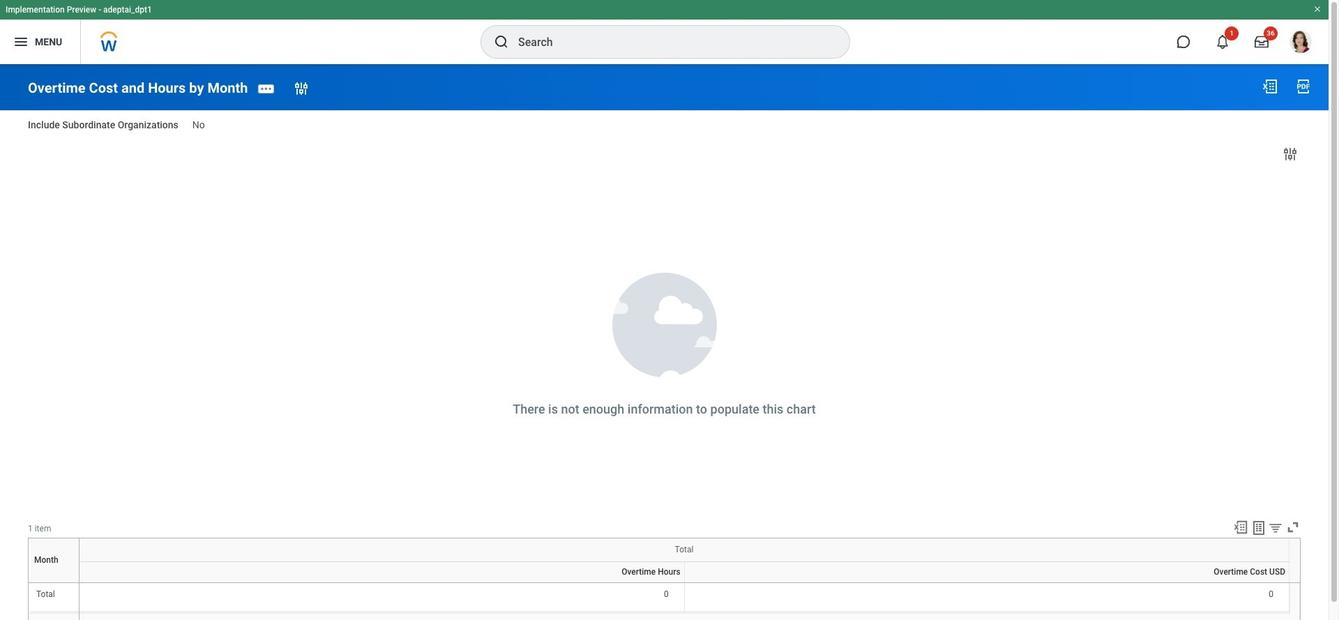 Task type: locate. For each thing, give the bounding box(es) containing it.
profile logan mcneil image
[[1290, 31, 1312, 56]]

toolbar
[[1227, 519, 1301, 538]]

Search Workday  search field
[[518, 27, 821, 57]]

banner
[[0, 0, 1329, 64]]

inbox large image
[[1255, 35, 1269, 49]]

column header
[[684, 583, 1289, 584]]

main content
[[0, 64, 1329, 620]]

total element
[[36, 586, 55, 599]]

row element
[[30, 538, 82, 583], [80, 562, 1289, 582]]

justify image
[[13, 33, 29, 50]]

view printable version (pdf) image
[[1295, 78, 1312, 95]]

close environment banner image
[[1313, 5, 1322, 13]]



Task type: vqa. For each thing, say whether or not it's contained in the screenshot.
the topmost 'Center'
no



Task type: describe. For each thing, give the bounding box(es) containing it.
search image
[[493, 33, 510, 50]]

notifications large image
[[1216, 35, 1230, 49]]

change selection image
[[293, 80, 310, 97]]

configure and view chart data image
[[1282, 146, 1299, 162]]

export to worksheets image
[[1251, 519, 1267, 536]]

export to excel image
[[1262, 78, 1278, 95]]

fullscreen image
[[1285, 519, 1301, 535]]

export to excel image
[[1233, 519, 1248, 535]]

select to filter grid data image
[[1268, 520, 1283, 535]]



